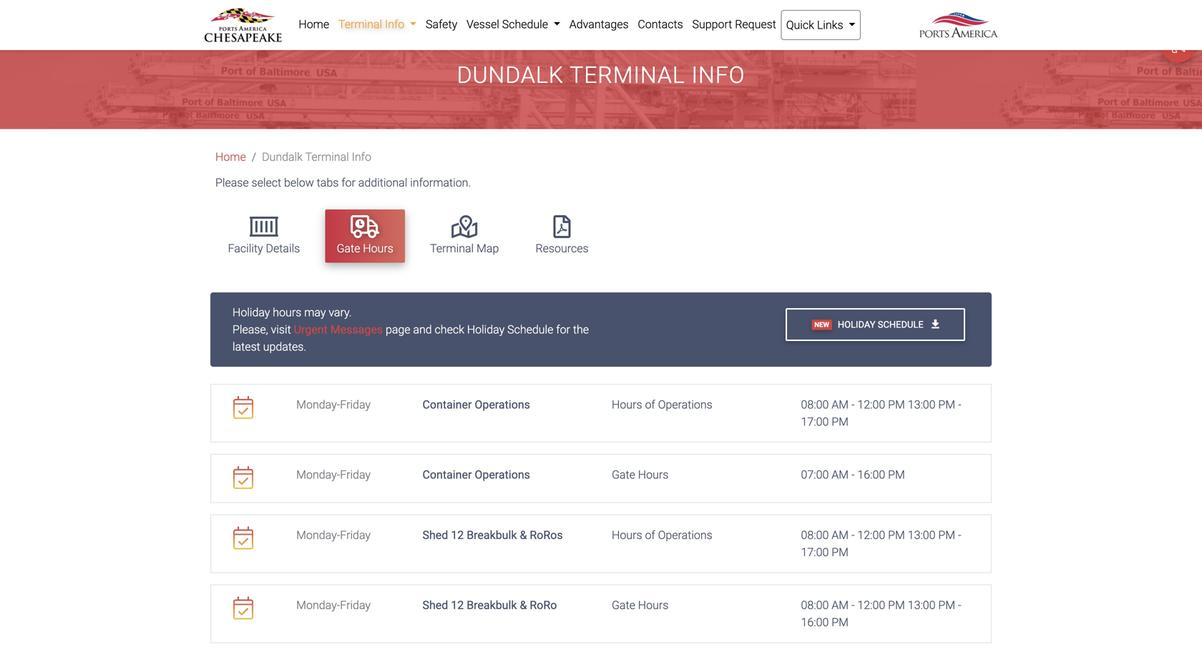 Task type: describe. For each thing, give the bounding box(es) containing it.
08:00 for roro
[[801, 599, 829, 613]]

facility details
[[228, 242, 300, 256]]

4 monday-friday from the top
[[297, 599, 371, 613]]

3 am from the top
[[832, 529, 849, 543]]

map
[[477, 242, 499, 256]]

vessel
[[467, 18, 500, 31]]

17:00 for container operations
[[801, 416, 829, 429]]

16:00 inside the 08:00 am - 12:00 pm 13:00 pm - 16:00 pm
[[801, 616, 829, 630]]

08:00 am - 12:00 pm 13:00 pm - 17:00 pm for shed 12 breakbulk & roros
[[801, 529, 962, 560]]

quick links
[[787, 18, 847, 32]]

am inside the 08:00 am - 12:00 pm 13:00 pm - 16:00 pm
[[832, 599, 849, 613]]

2 monday-friday from the top
[[297, 469, 371, 482]]

tab panel containing holiday hours may vary.
[[210, 293, 992, 644]]

holiday for holiday schedule
[[838, 320, 876, 330]]

links
[[818, 18, 844, 32]]

1 monday-friday from the top
[[297, 398, 371, 412]]

07:00
[[801, 469, 829, 482]]

home for leftmost the home link
[[215, 150, 246, 164]]

container for gate
[[423, 469, 472, 482]]

of for container operations
[[645, 398, 656, 412]]

terminal map
[[430, 242, 499, 256]]

2 friday from the top
[[340, 469, 371, 482]]

schedule inside page and check holiday schedule for the latest updates.
[[508, 323, 554, 337]]

vary.
[[329, 306, 352, 320]]

0 vertical spatial dundalk terminal info
[[457, 62, 746, 89]]

below
[[284, 176, 314, 190]]

terminal info link
[[334, 10, 421, 39]]

gate hours link
[[325, 210, 405, 263]]

updates.
[[263, 340, 307, 354]]

please
[[215, 176, 249, 190]]

support
[[693, 18, 733, 31]]

08:00 am - 12:00 pm 13:00 pm - 16:00 pm
[[801, 599, 962, 630]]

latest
[[233, 340, 260, 354]]

contacts link
[[634, 10, 688, 39]]

1 08:00 from the top
[[801, 398, 829, 412]]

container for hours
[[423, 398, 472, 412]]

1 vertical spatial info
[[692, 62, 746, 89]]

13:00 for roros
[[908, 529, 936, 543]]

2 monday- from the top
[[297, 469, 340, 482]]

may
[[304, 306, 326, 320]]

messages
[[331, 323, 383, 337]]

schedule for holiday
[[878, 320, 924, 330]]

1 horizontal spatial dundalk
[[457, 62, 564, 89]]

07:00 am - 16:00 pm
[[801, 469, 906, 482]]

quick links link
[[781, 10, 861, 40]]

0 vertical spatial gate hours
[[337, 242, 394, 256]]

terminal info
[[339, 18, 407, 31]]

shed 12 breakbulk & roro
[[423, 599, 557, 613]]

4 friday from the top
[[340, 599, 371, 613]]

holiday schedule
[[838, 320, 926, 330]]

shed 12 breakbulk & roros
[[423, 529, 563, 543]]

4 monday- from the top
[[297, 599, 340, 613]]

information.
[[410, 176, 471, 190]]

tab list containing facility details
[[210, 203, 999, 270]]

17:00 for shed 12 breakbulk & roros
[[801, 546, 829, 560]]

1 12:00 from the top
[[858, 398, 886, 412]]

facility details link
[[217, 210, 312, 263]]

page and check holiday schedule for the latest updates.
[[233, 323, 589, 354]]

breakbulk for roro
[[467, 599, 517, 613]]

support request
[[693, 18, 777, 31]]

& for roro
[[520, 599, 527, 613]]

advantages
[[570, 18, 629, 31]]

roros
[[530, 529, 563, 543]]

and
[[413, 323, 432, 337]]

08:00 am - 12:00 pm 13:00 pm - 17:00 pm for container operations
[[801, 398, 962, 429]]

contacts
[[638, 18, 683, 31]]

1 monday- from the top
[[297, 398, 340, 412]]

please,
[[233, 323, 268, 337]]

08:00 for roros
[[801, 529, 829, 543]]

vessel schedule
[[467, 18, 551, 31]]

tabs
[[317, 176, 339, 190]]

0 vertical spatial 16:00
[[858, 469, 886, 482]]

12 for shed 12 breakbulk & roro
[[451, 599, 464, 613]]

gate hours for shed 12 breakbulk & roro
[[612, 599, 669, 613]]



Task type: vqa. For each thing, say whether or not it's contained in the screenshot.
links
yes



Task type: locate. For each thing, give the bounding box(es) containing it.
friday
[[340, 398, 371, 412], [340, 469, 371, 482], [340, 529, 371, 543], [340, 599, 371, 613]]

urgent
[[294, 323, 328, 337]]

0 horizontal spatial for
[[342, 176, 356, 190]]

1 horizontal spatial info
[[385, 18, 405, 31]]

holiday hours may vary. please, visit urgent messages
[[233, 306, 383, 337]]

2 12:00 from the top
[[858, 529, 886, 543]]

1 vertical spatial 17:00
[[801, 546, 829, 560]]

12:00 for roro
[[858, 599, 886, 613]]

home
[[299, 18, 329, 31], [215, 150, 246, 164]]

container
[[423, 398, 472, 412], [423, 469, 472, 482]]

&
[[520, 529, 527, 543], [520, 599, 527, 613]]

3 monday-friday from the top
[[297, 529, 371, 543]]

terminal map link
[[419, 210, 511, 263]]

resources
[[536, 242, 589, 256]]

1 horizontal spatial 16:00
[[858, 469, 886, 482]]

holiday
[[233, 306, 270, 320], [838, 320, 876, 330], [467, 323, 505, 337]]

info left safety
[[385, 18, 405, 31]]

0 vertical spatial of
[[645, 398, 656, 412]]

1 vertical spatial 13:00
[[908, 529, 936, 543]]

quick
[[787, 18, 815, 32]]

am
[[832, 398, 849, 412], [832, 469, 849, 482], [832, 529, 849, 543], [832, 599, 849, 613]]

1 vertical spatial shed
[[423, 599, 448, 613]]

hours
[[273, 306, 302, 320]]

0 vertical spatial &
[[520, 529, 527, 543]]

home link left terminal info
[[294, 10, 334, 39]]

1 horizontal spatial home link
[[294, 10, 334, 39]]

1 & from the top
[[520, 529, 527, 543]]

0 horizontal spatial home link
[[215, 150, 246, 164]]

1 horizontal spatial home
[[299, 18, 329, 31]]

1 08:00 am - 12:00 pm 13:00 pm - 17:00 pm from the top
[[801, 398, 962, 429]]

container operations
[[423, 398, 530, 412], [423, 469, 530, 482]]

hours of operations for container operations
[[612, 398, 713, 412]]

safety link
[[421, 10, 462, 39]]

08:00 am - 12:00 pm 13:00 pm - 17:00 pm up the 08:00 am - 12:00 pm 13:00 pm - 16:00 pm
[[801, 529, 962, 560]]

1 hours of operations from the top
[[612, 398, 713, 412]]

08:00 am - 12:00 pm 13:00 pm - 17:00 pm
[[801, 398, 962, 429], [801, 529, 962, 560]]

16:00
[[858, 469, 886, 482], [801, 616, 829, 630]]

please select below tabs for additional information.
[[215, 176, 471, 190]]

gate for shed 12 breakbulk & roro
[[612, 599, 636, 613]]

hours of operations for shed 12 breakbulk & roros
[[612, 529, 713, 543]]

home link up please
[[215, 150, 246, 164]]

0 vertical spatial info
[[385, 18, 405, 31]]

gate hours for container operations
[[612, 469, 669, 482]]

08:00 inside the 08:00 am - 12:00 pm 13:00 pm - 16:00 pm
[[801, 599, 829, 613]]

visit
[[271, 323, 291, 337]]

0 vertical spatial shed
[[423, 529, 448, 543]]

hours
[[363, 242, 394, 256], [612, 398, 643, 412], [638, 469, 669, 482], [612, 529, 643, 543], [638, 599, 669, 613]]

1 vertical spatial hours of operations
[[612, 529, 713, 543]]

12
[[451, 529, 464, 543], [451, 599, 464, 613]]

1 horizontal spatial dundalk terminal info
[[457, 62, 746, 89]]

select
[[252, 176, 281, 190]]

2 08:00 from the top
[[801, 529, 829, 543]]

tab panel
[[210, 293, 992, 644]]

monday-friday
[[297, 398, 371, 412], [297, 469, 371, 482], [297, 529, 371, 543], [297, 599, 371, 613]]

08:00 am - 12:00 pm 13:00 pm - 17:00 pm up 07:00 am - 16:00 pm
[[801, 398, 962, 429]]

holiday up please,
[[233, 306, 270, 320]]

2 12 from the top
[[451, 599, 464, 613]]

0 vertical spatial container
[[423, 398, 472, 412]]

0 vertical spatial for
[[342, 176, 356, 190]]

1 vertical spatial dundalk terminal info
[[262, 150, 372, 164]]

2 shed from the top
[[423, 599, 448, 613]]

& left the roro
[[520, 599, 527, 613]]

0 vertical spatial 12:00
[[858, 398, 886, 412]]

1 horizontal spatial for
[[556, 323, 571, 337]]

1 vertical spatial container operations
[[423, 469, 530, 482]]

operations
[[475, 398, 530, 412], [658, 398, 713, 412], [475, 469, 530, 482], [658, 529, 713, 543]]

gate for container operations
[[612, 469, 636, 482]]

container operations for gate hours
[[423, 469, 530, 482]]

0 vertical spatial container operations
[[423, 398, 530, 412]]

1 am from the top
[[832, 398, 849, 412]]

monday-
[[297, 398, 340, 412], [297, 469, 340, 482], [297, 529, 340, 543], [297, 599, 340, 613]]

12:00
[[858, 398, 886, 412], [858, 529, 886, 543], [858, 599, 886, 613]]

1 vertical spatial 08:00 am - 12:00 pm 13:00 pm - 17:00 pm
[[801, 529, 962, 560]]

terminal
[[339, 18, 382, 31], [570, 62, 686, 89], [305, 150, 349, 164], [430, 242, 474, 256]]

schedule right vessel
[[502, 18, 548, 31]]

4 am from the top
[[832, 599, 849, 613]]

gate hours
[[337, 242, 394, 256], [612, 469, 669, 482], [612, 599, 669, 613]]

facility
[[228, 242, 263, 256]]

home for the home link to the right
[[299, 18, 329, 31]]

of
[[645, 398, 656, 412], [645, 529, 656, 543]]

check
[[435, 323, 465, 337]]

2 vertical spatial gate
[[612, 599, 636, 613]]

0 vertical spatial 17:00
[[801, 416, 829, 429]]

info
[[385, 18, 405, 31], [692, 62, 746, 89], [352, 150, 372, 164]]

dundalk up select
[[262, 150, 303, 164]]

support request link
[[688, 10, 781, 39]]

hours of operations
[[612, 398, 713, 412], [612, 529, 713, 543]]

1 container operations from the top
[[423, 398, 530, 412]]

schedule left arrow alt to bottom icon
[[878, 320, 924, 330]]

13:00
[[908, 398, 936, 412], [908, 529, 936, 543], [908, 599, 936, 613]]

3 12:00 from the top
[[858, 599, 886, 613]]

the
[[573, 323, 589, 337]]

3 monday- from the top
[[297, 529, 340, 543]]

details
[[266, 242, 300, 256]]

urgent messages link
[[294, 323, 383, 337]]

container operations for hours of operations
[[423, 398, 530, 412]]

0 vertical spatial hours of operations
[[612, 398, 713, 412]]

3 08:00 from the top
[[801, 599, 829, 613]]

dundalk terminal info
[[457, 62, 746, 89], [262, 150, 372, 164]]

0 vertical spatial 08:00
[[801, 398, 829, 412]]

shed
[[423, 529, 448, 543], [423, 599, 448, 613]]

holiday inside 'holiday hours may vary. please, visit urgent messages'
[[233, 306, 270, 320]]

1 vertical spatial 12:00
[[858, 529, 886, 543]]

2 vertical spatial 12:00
[[858, 599, 886, 613]]

3 13:00 from the top
[[908, 599, 936, 613]]

0 horizontal spatial info
[[352, 150, 372, 164]]

08:00
[[801, 398, 829, 412], [801, 529, 829, 543], [801, 599, 829, 613]]

1 vertical spatial 12
[[451, 599, 464, 613]]

2 vertical spatial gate hours
[[612, 599, 669, 613]]

home link
[[294, 10, 334, 39], [215, 150, 246, 164]]

17:00
[[801, 416, 829, 429], [801, 546, 829, 560]]

breakbulk
[[467, 529, 517, 543], [467, 599, 517, 613]]

holiday right new
[[838, 320, 876, 330]]

0 horizontal spatial 16:00
[[801, 616, 829, 630]]

2 horizontal spatial holiday
[[838, 320, 876, 330]]

2 17:00 from the top
[[801, 546, 829, 560]]

1 vertical spatial home link
[[215, 150, 246, 164]]

info up please select below tabs for additional information.
[[352, 150, 372, 164]]

home up please
[[215, 150, 246, 164]]

2 of from the top
[[645, 529, 656, 543]]

dundalk down "vessel schedule"
[[457, 62, 564, 89]]

1 breakbulk from the top
[[467, 529, 517, 543]]

2 container from the top
[[423, 469, 472, 482]]

0 horizontal spatial dundalk terminal info
[[262, 150, 372, 164]]

0 vertical spatial breakbulk
[[467, 529, 517, 543]]

arrow alt to bottom image
[[932, 320, 940, 330]]

tab list
[[210, 203, 999, 270]]

0 vertical spatial home link
[[294, 10, 334, 39]]

1 vertical spatial breakbulk
[[467, 599, 517, 613]]

1 of from the top
[[645, 398, 656, 412]]

info down "support"
[[692, 62, 746, 89]]

of for shed 12 breakbulk & roros
[[645, 529, 656, 543]]

breakbulk left 'roros'
[[467, 529, 517, 543]]

dundalk terminal info up tabs
[[262, 150, 372, 164]]

pm
[[889, 398, 906, 412], [939, 398, 956, 412], [832, 416, 849, 429], [889, 469, 906, 482], [889, 529, 906, 543], [939, 529, 956, 543], [832, 546, 849, 560], [889, 599, 906, 613], [939, 599, 956, 613], [832, 616, 849, 630]]

2 13:00 from the top
[[908, 529, 936, 543]]

shed for shed 12 breakbulk & roro
[[423, 599, 448, 613]]

3 friday from the top
[[340, 529, 371, 543]]

1 vertical spatial of
[[645, 529, 656, 543]]

dundalk
[[457, 62, 564, 89], [262, 150, 303, 164]]

1 shed from the top
[[423, 529, 448, 543]]

& left 'roros'
[[520, 529, 527, 543]]

page
[[386, 323, 411, 337]]

12:00 inside the 08:00 am - 12:00 pm 13:00 pm - 16:00 pm
[[858, 599, 886, 613]]

breakbulk left the roro
[[467, 599, 517, 613]]

2 hours of operations from the top
[[612, 529, 713, 543]]

2 & from the top
[[520, 599, 527, 613]]

1 container from the top
[[423, 398, 472, 412]]

1 vertical spatial home
[[215, 150, 246, 164]]

1 17:00 from the top
[[801, 416, 829, 429]]

schedule for vessel
[[502, 18, 548, 31]]

for inside page and check holiday schedule for the latest updates.
[[556, 323, 571, 337]]

12:00 for roros
[[858, 529, 886, 543]]

2 am from the top
[[832, 469, 849, 482]]

0 vertical spatial 08:00 am - 12:00 pm 13:00 pm - 17:00 pm
[[801, 398, 962, 429]]

2 container operations from the top
[[423, 469, 530, 482]]

safety
[[426, 18, 458, 31]]

shed for shed 12 breakbulk & roros
[[423, 529, 448, 543]]

0 vertical spatial home
[[299, 18, 329, 31]]

12 for shed 12 breakbulk & roros
[[451, 529, 464, 543]]

new
[[815, 321, 830, 329]]

schedule
[[502, 18, 548, 31], [878, 320, 924, 330], [508, 323, 554, 337]]

holiday right the check
[[467, 323, 505, 337]]

resources link
[[524, 210, 600, 263]]

1 vertical spatial gate
[[612, 469, 636, 482]]

breakbulk for roros
[[467, 529, 517, 543]]

2 08:00 am - 12:00 pm 13:00 pm - 17:00 pm from the top
[[801, 529, 962, 560]]

for right tabs
[[342, 176, 356, 190]]

1 vertical spatial &
[[520, 599, 527, 613]]

1 vertical spatial dundalk
[[262, 150, 303, 164]]

13:00 for roro
[[908, 599, 936, 613]]

1 horizontal spatial holiday
[[467, 323, 505, 337]]

13:00 inside the 08:00 am - 12:00 pm 13:00 pm - 16:00 pm
[[908, 599, 936, 613]]

additional
[[359, 176, 408, 190]]

1 13:00 from the top
[[908, 398, 936, 412]]

for left the
[[556, 323, 571, 337]]

0 horizontal spatial holiday
[[233, 306, 270, 320]]

-
[[852, 398, 855, 412], [959, 398, 962, 412], [852, 469, 855, 482], [852, 529, 855, 543], [959, 529, 962, 543], [852, 599, 855, 613], [959, 599, 962, 613]]

0 vertical spatial 12
[[451, 529, 464, 543]]

1 vertical spatial for
[[556, 323, 571, 337]]

gate
[[337, 242, 360, 256], [612, 469, 636, 482], [612, 599, 636, 613]]

2 breakbulk from the top
[[467, 599, 517, 613]]

holiday inside page and check holiday schedule for the latest updates.
[[467, 323, 505, 337]]

0 vertical spatial gate
[[337, 242, 360, 256]]

1 vertical spatial 16:00
[[801, 616, 829, 630]]

1 vertical spatial 08:00
[[801, 529, 829, 543]]

home left terminal info
[[299, 18, 329, 31]]

schedule left the
[[508, 323, 554, 337]]

2 vertical spatial 13:00
[[908, 599, 936, 613]]

holiday for holiday hours may vary. please, visit urgent messages
[[233, 306, 270, 320]]

2 vertical spatial info
[[352, 150, 372, 164]]

1 vertical spatial gate hours
[[612, 469, 669, 482]]

1 vertical spatial container
[[423, 469, 472, 482]]

0 horizontal spatial dundalk
[[262, 150, 303, 164]]

advantages link
[[565, 10, 634, 39]]

0 horizontal spatial home
[[215, 150, 246, 164]]

roro
[[530, 599, 557, 613]]

for
[[342, 176, 356, 190], [556, 323, 571, 337]]

0 vertical spatial 13:00
[[908, 398, 936, 412]]

2 horizontal spatial info
[[692, 62, 746, 89]]

request
[[735, 18, 777, 31]]

& for roros
[[520, 529, 527, 543]]

dundalk terminal info down advantages link
[[457, 62, 746, 89]]

1 12 from the top
[[451, 529, 464, 543]]

2 vertical spatial 08:00
[[801, 599, 829, 613]]

1 friday from the top
[[340, 398, 371, 412]]

vessel schedule link
[[462, 10, 565, 39]]

0 vertical spatial dundalk
[[457, 62, 564, 89]]



